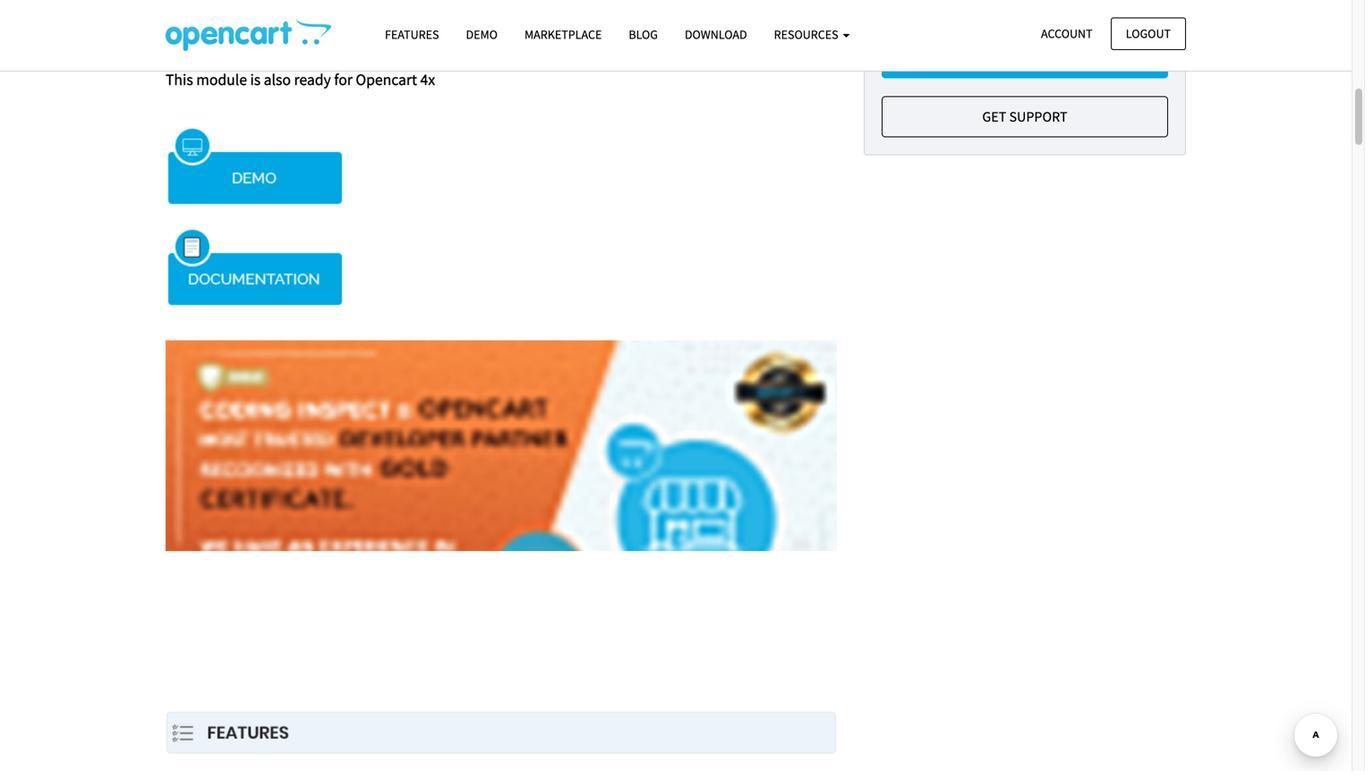 Task type: locate. For each thing, give the bounding box(es) containing it.
download
[[685, 26, 747, 43]]

download link
[[671, 19, 761, 50]]

marketplace link
[[511, 19, 615, 50]]

get support
[[983, 108, 1068, 126]]

features link
[[372, 19, 453, 50]]

4x
[[420, 70, 435, 90]]

opencart
[[356, 70, 417, 90]]

module
[[196, 70, 247, 90]]

ready
[[294, 70, 331, 90]]

resources link
[[761, 19, 863, 50]]

marketplace
[[525, 26, 602, 43]]

account link
[[1026, 17, 1108, 50]]

demo link
[[453, 19, 511, 50]]

support
[[1009, 108, 1068, 126]]

logout link
[[1111, 17, 1186, 50]]

opencart - account sidebar image
[[166, 19, 331, 51]]

is
[[250, 70, 261, 90]]



Task type: describe. For each thing, give the bounding box(es) containing it.
features
[[385, 26, 439, 43]]

logout
[[1126, 26, 1171, 42]]

get support link
[[882, 96, 1168, 138]]

get
[[983, 108, 1007, 126]]

for
[[334, 70, 353, 90]]

blog
[[629, 26, 658, 43]]

this module is also ready for opencart 4x
[[166, 70, 435, 90]]

this
[[166, 70, 193, 90]]

also
[[264, 70, 291, 90]]

blog link
[[615, 19, 671, 50]]

account
[[1041, 26, 1093, 42]]

demo
[[466, 26, 498, 43]]

resources
[[774, 26, 841, 43]]



Task type: vqa. For each thing, say whether or not it's contained in the screenshot.
This
yes



